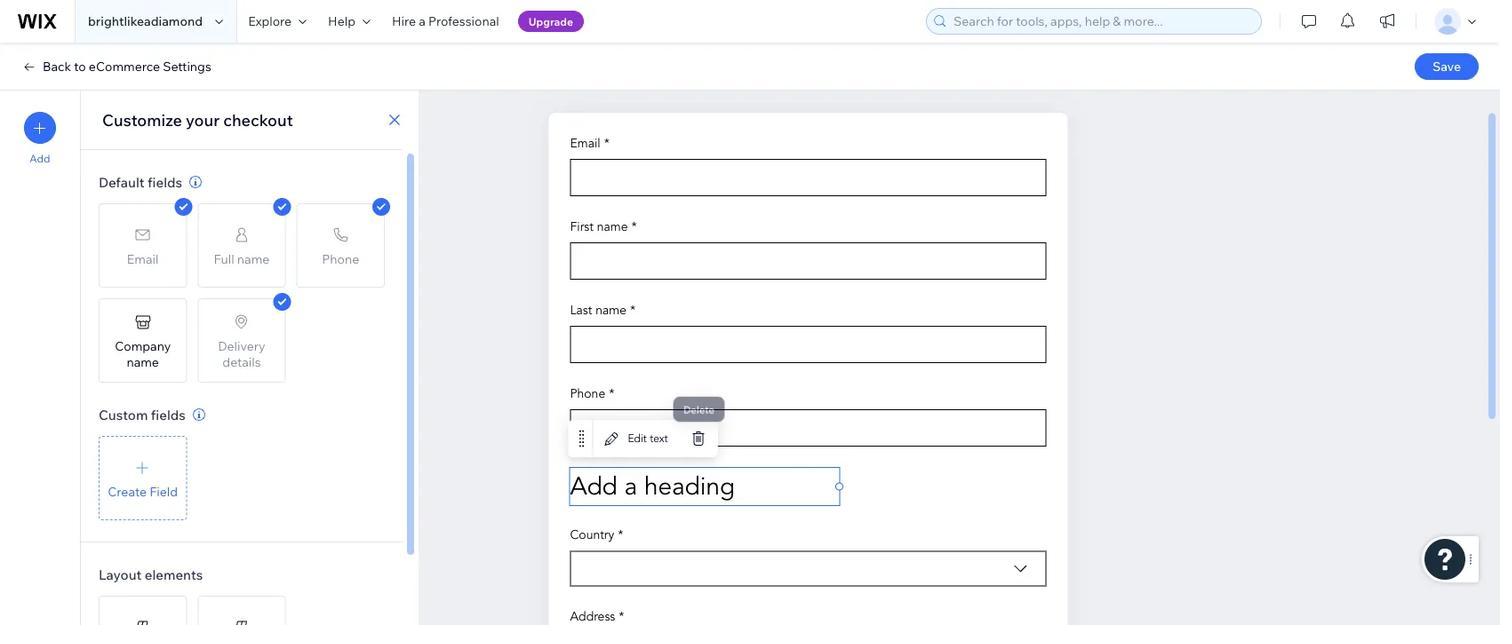 Task type: vqa. For each thing, say whether or not it's contained in the screenshot.
If
no



Task type: locate. For each thing, give the bounding box(es) containing it.
custom fields
[[99, 407, 186, 424]]

custom
[[99, 407, 148, 424]]

default
[[99, 174, 145, 191]]

text
[[650, 433, 668, 445]]

Search for tools, apps, help & more... field
[[949, 9, 1256, 34]]

settings
[[163, 59, 211, 74]]

fields for default fields
[[148, 174, 182, 191]]

back
[[43, 59, 71, 74]]

name
[[127, 354, 159, 370]]

fields
[[148, 174, 182, 191], [151, 407, 186, 424]]

company
[[115, 338, 171, 354]]

back to ecommerce settings button
[[21, 59, 211, 75]]

create field button
[[99, 437, 187, 521]]

hire a professional
[[392, 13, 499, 29]]

elements
[[145, 567, 203, 584]]

fields right "custom"
[[151, 407, 186, 424]]

1 vertical spatial fields
[[151, 407, 186, 424]]

layout elements
[[99, 567, 203, 584]]

field
[[150, 484, 178, 500]]

professional
[[428, 13, 499, 29]]

edit text button
[[596, 423, 679, 455]]

0 vertical spatial fields
[[148, 174, 182, 191]]

add
[[30, 152, 50, 165]]

fields right default
[[148, 174, 182, 191]]

layout
[[99, 567, 142, 584]]

upgrade button
[[518, 11, 584, 32]]

help button
[[317, 0, 381, 43]]

ecommerce
[[89, 59, 160, 74]]

save
[[1433, 59, 1462, 74]]



Task type: describe. For each thing, give the bounding box(es) containing it.
back to ecommerce settings
[[43, 59, 211, 74]]

checkout
[[223, 110, 293, 130]]

delete
[[684, 404, 714, 416]]

hire a professional link
[[381, 0, 510, 43]]

your
[[186, 110, 220, 130]]

edit
[[628, 433, 647, 445]]

save button
[[1415, 53, 1479, 80]]

explore
[[248, 13, 292, 29]]

customize
[[102, 110, 182, 130]]

create field
[[108, 484, 178, 500]]

company name
[[115, 338, 171, 370]]

upgrade
[[529, 15, 573, 28]]

hire
[[392, 13, 416, 29]]

edit text
[[628, 433, 668, 445]]

a
[[419, 13, 426, 29]]

brightlikeadiamond
[[88, 13, 203, 29]]

create
[[108, 484, 147, 500]]

to
[[74, 59, 86, 74]]

add button
[[24, 112, 56, 165]]

help
[[328, 13, 356, 29]]

fields for custom fields
[[151, 407, 186, 424]]

default fields
[[99, 174, 182, 191]]

customize your checkout
[[102, 110, 293, 130]]



